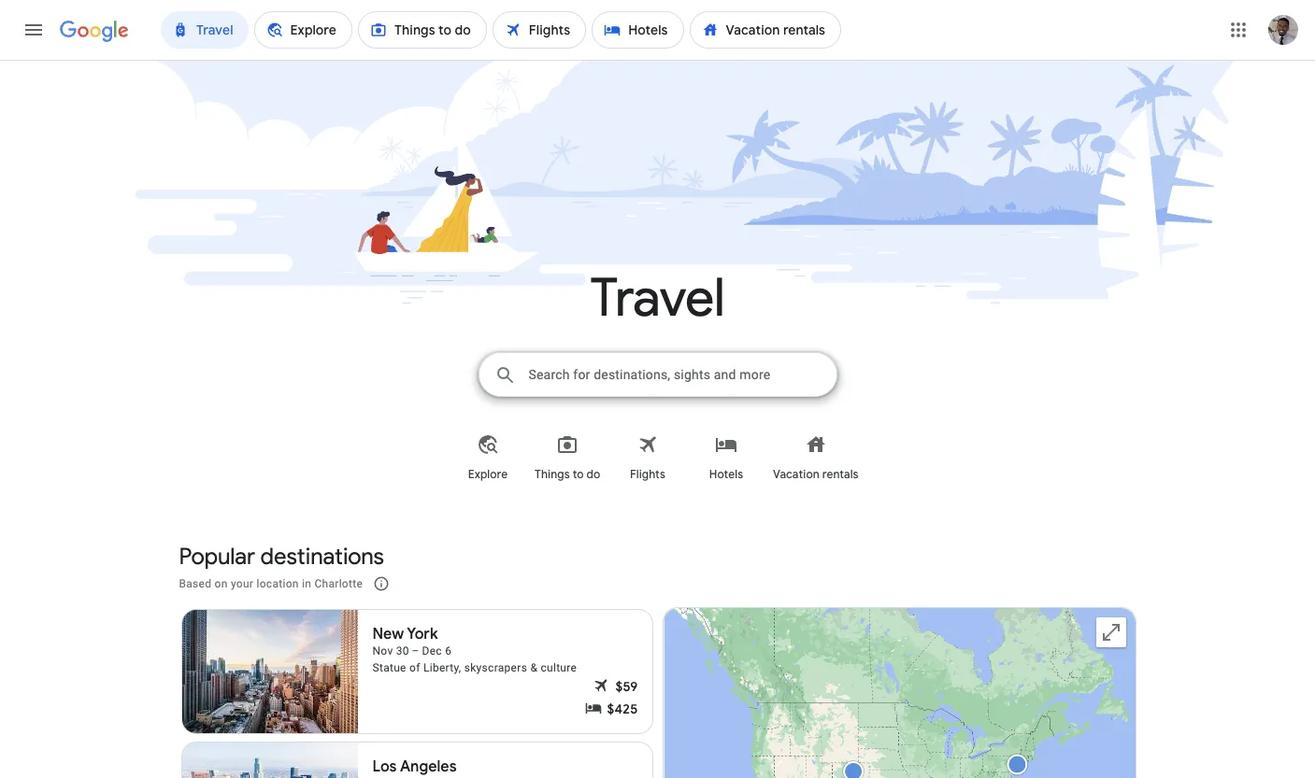 Task type: locate. For each thing, give the bounding box(es) containing it.
things to do button
[[528, 419, 609, 497]]

do
[[587, 467, 601, 482]]

30 – dec
[[396, 645, 442, 658]]

more information on trips from charlotte. image
[[359, 561, 404, 606]]

popular destinations
[[179, 543, 384, 571]]

based
[[179, 578, 212, 591]]

hotels link
[[687, 419, 766, 497]]

your
[[231, 578, 254, 591]]

things to do link
[[528, 419, 609, 497]]

of
[[410, 661, 420, 675]]

vacation rentals button
[[766, 419, 866, 497]]

$425
[[607, 701, 638, 718]]

culture
[[541, 661, 577, 675]]

vacation rentals
[[773, 467, 859, 482]]

to
[[573, 467, 584, 482]]

liberty,
[[423, 661, 461, 675]]

things
[[535, 467, 570, 482]]

travel
[[590, 266, 725, 332]]

los angeles link
[[179, 742, 656, 779]]

based on your location in charlotte
[[179, 578, 363, 591]]

things to do
[[535, 467, 601, 482]]

flights link
[[609, 419, 687, 497]]

nov
[[373, 645, 393, 658]]

new york nov 30 – dec 6 statue of liberty, skyscrapers & culture
[[373, 625, 577, 675]]

location
[[257, 578, 299, 591]]

new
[[373, 625, 404, 644]]

explore link
[[449, 419, 528, 497]]

destinations
[[260, 543, 384, 571]]

Search for destinations, sights and more text field
[[527, 352, 837, 395], [528, 353, 836, 396]]



Task type: vqa. For each thing, say whether or not it's contained in the screenshot.
'SKYSCRAPERS'
yes



Task type: describe. For each thing, give the bounding box(es) containing it.
vacation rentals link
[[766, 419, 866, 497]]

york
[[407, 625, 438, 644]]

flights button
[[609, 419, 687, 497]]

angeles
[[400, 758, 457, 776]]

explore
[[469, 467, 508, 482]]

on
[[215, 578, 228, 591]]

425 us dollars element
[[607, 700, 638, 719]]

charlotte
[[315, 578, 363, 591]]

$59
[[616, 678, 638, 695]]

59 us dollars element
[[616, 677, 638, 696]]

main menu image
[[22, 19, 45, 41]]

rentals
[[822, 467, 859, 482]]

los
[[373, 758, 397, 776]]

travel heading
[[74, 266, 1241, 332]]

flights
[[630, 467, 666, 482]]

skyscrapers
[[464, 661, 527, 675]]

hotels button
[[687, 419, 766, 497]]

&
[[530, 661, 538, 675]]

los angeles
[[373, 758, 457, 776]]

explore button
[[449, 419, 528, 497]]

hotels
[[709, 467, 743, 482]]

statue
[[373, 661, 406, 675]]

6
[[445, 645, 452, 658]]

in
[[302, 578, 311, 591]]

popular
[[179, 543, 255, 571]]

travel main content
[[0, 60, 1315, 779]]

vacation
[[773, 467, 820, 482]]



